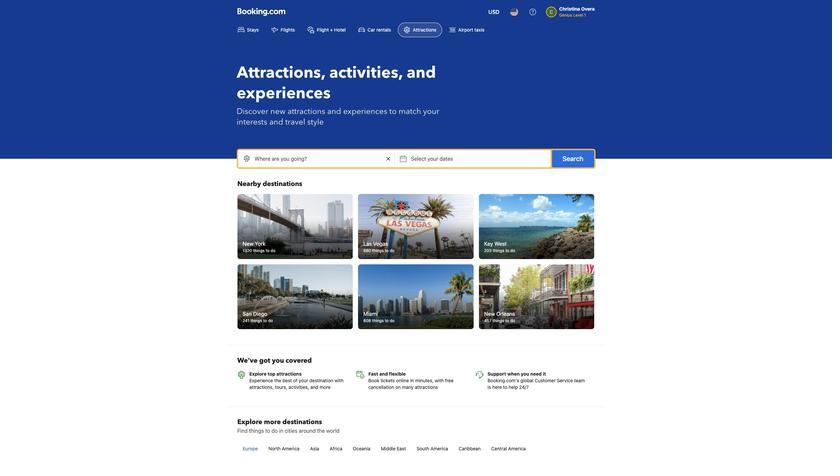 Task type: vqa. For each thing, say whether or not it's contained in the screenshot.


Task type: describe. For each thing, give the bounding box(es) containing it.
key west 203 things to do
[[484, 241, 515, 253]]

minutes,
[[415, 378, 434, 383]]

your account menu christina overa genius level 1 element
[[546, 3, 597, 18]]

new for new orleans
[[484, 311, 495, 317]]

christina overa genius level 1
[[559, 6, 595, 18]]

destination
[[309, 378, 333, 383]]

the inside explore top attractions experience the best of your destination with attractions, tours, activities, and more
[[274, 378, 281, 383]]

christina
[[559, 6, 580, 12]]

new
[[270, 106, 286, 117]]

south
[[417, 446, 429, 451]]

on
[[395, 384, 401, 390]]

attractions,
[[237, 62, 325, 84]]

things inside miami 608 things to do
[[372, 318, 384, 323]]

las vegas image
[[358, 194, 474, 259]]

san
[[243, 311, 252, 317]]

attractions
[[413, 27, 436, 33]]

online
[[396, 378, 409, 383]]

america for south america
[[430, 446, 448, 451]]

attractions,
[[249, 384, 274, 390]]

new orleans 457 things to do
[[484, 311, 515, 323]]

san diego image
[[237, 264, 353, 329]]

destinations inside 'explore more destinations find things to do in cities around the world'
[[282, 418, 322, 427]]

608
[[363, 318, 371, 323]]

booking.com's
[[488, 378, 519, 383]]

experience
[[249, 378, 273, 383]]

york
[[255, 241, 265, 247]]

match
[[399, 106, 421, 117]]

free
[[445, 378, 454, 383]]

select your dates
[[411, 156, 453, 162]]

to inside new orleans 457 things to do
[[505, 318, 509, 323]]

san diego 241 things to do
[[243, 311, 273, 323]]

attractions, activities, and experiences discover new attractions and experiences to match your interests and travel style
[[237, 62, 439, 128]]

1 vertical spatial your
[[428, 156, 438, 162]]

got
[[259, 356, 270, 365]]

tours,
[[275, 384, 287, 390]]

tab list containing europe
[[237, 440, 595, 453]]

24/7
[[519, 384, 529, 390]]

flights
[[281, 27, 295, 33]]

around
[[299, 428, 316, 434]]

do inside miami 608 things to do
[[390, 318, 395, 323]]

things inside 'explore more destinations find things to do in cities around the world'
[[249, 428, 264, 434]]

help
[[509, 384, 518, 390]]

of
[[293, 378, 297, 383]]

cancellation
[[368, 384, 394, 390]]

to inside miami 608 things to do
[[385, 318, 389, 323]]

north america button
[[263, 440, 305, 453]]

1 horizontal spatial experiences
[[343, 106, 387, 117]]

diego
[[253, 311, 267, 317]]

search button
[[552, 150, 594, 167]]

1
[[584, 13, 586, 18]]

oceania button
[[348, 440, 376, 453]]

things for new york
[[253, 248, 265, 253]]

0 vertical spatial destinations
[[263, 179, 302, 188]]

do for new york
[[271, 248, 275, 253]]

things for san diego
[[250, 318, 262, 323]]

caribbean button
[[453, 440, 486, 453]]

discover
[[237, 106, 268, 117]]

world
[[326, 428, 339, 434]]

west
[[494, 241, 507, 247]]

las
[[363, 241, 372, 247]]

+
[[330, 27, 333, 33]]

new york image
[[237, 194, 353, 259]]

caribbean
[[459, 446, 481, 451]]

the inside 'explore more destinations find things to do in cities around the world'
[[317, 428, 325, 434]]

we've
[[237, 356, 258, 365]]

europe button
[[237, 440, 263, 453]]

south america
[[417, 446, 448, 451]]

things for las vegas
[[372, 248, 384, 253]]

do inside 'explore more destinations find things to do in cities around the world'
[[272, 428, 278, 434]]

nearby destinations
[[237, 179, 302, 188]]

north
[[268, 446, 281, 451]]

here
[[492, 384, 502, 390]]

in inside fast and flexible book tickets online in minutes, with free cancellation on many attractions
[[410, 378, 414, 383]]

covered
[[286, 356, 312, 365]]

vegas
[[373, 241, 388, 247]]

do for las vegas
[[390, 248, 395, 253]]

cities
[[285, 428, 297, 434]]

middle east button
[[376, 440, 411, 453]]

more inside 'explore more destinations find things to do in cities around the world'
[[264, 418, 281, 427]]

flight + hotel link
[[302, 23, 351, 37]]

key
[[484, 241, 493, 247]]

usd
[[488, 9, 499, 15]]

457
[[484, 318, 492, 323]]

Where are you going? search field
[[238, 150, 394, 167]]

explore top attractions experience the best of your destination with attractions, tours, activities, and more
[[249, 371, 344, 390]]

south america button
[[411, 440, 453, 453]]

overa
[[581, 6, 595, 12]]

need
[[530, 371, 542, 377]]

do for san diego
[[268, 318, 273, 323]]

with inside fast and flexible book tickets online in minutes, with free cancellation on many attractions
[[435, 378, 444, 383]]

car
[[368, 27, 375, 33]]

travel
[[285, 117, 305, 128]]

flexible
[[389, 371, 406, 377]]

to inside las vegas 680 things to do
[[385, 248, 389, 253]]

attractions inside fast and flexible book tickets online in minutes, with free cancellation on many attractions
[[415, 384, 438, 390]]

las vegas 680 things to do
[[363, 241, 395, 253]]

attractions inside explore top attractions experience the best of your destination with attractions, tours, activities, and more
[[276, 371, 302, 377]]

and inside explore top attractions experience the best of your destination with attractions, tours, activities, and more
[[310, 384, 318, 390]]

north america
[[268, 446, 299, 451]]

africa
[[330, 446, 342, 451]]

find
[[237, 428, 248, 434]]

your inside explore top attractions experience the best of your destination with attractions, tours, activities, and more
[[299, 378, 308, 383]]



Task type: locate. For each thing, give the bounding box(es) containing it.
1 horizontal spatial activities,
[[329, 62, 403, 84]]

do right 680
[[390, 248, 395, 253]]

the up the tours,
[[274, 378, 281, 383]]

europe
[[243, 446, 258, 451]]

dates
[[440, 156, 453, 162]]

1 america from the left
[[282, 446, 299, 451]]

hotel
[[334, 27, 346, 33]]

2 horizontal spatial america
[[508, 446, 526, 451]]

1 vertical spatial you
[[521, 371, 529, 377]]

to left match
[[389, 106, 397, 117]]

things inside las vegas 680 things to do
[[372, 248, 384, 253]]

with inside explore top attractions experience the best of your destination with attractions, tours, activities, and more
[[335, 378, 344, 383]]

1 vertical spatial the
[[317, 428, 325, 434]]

things down miami
[[372, 318, 384, 323]]

0 vertical spatial your
[[423, 106, 439, 117]]

many
[[402, 384, 414, 390]]

nearby
[[237, 179, 261, 188]]

0 vertical spatial activities,
[[329, 62, 403, 84]]

is
[[488, 384, 491, 390]]

do right the 241 in the bottom of the page
[[268, 318, 273, 323]]

things for key west
[[493, 248, 504, 253]]

your left dates
[[428, 156, 438, 162]]

things inside key west 203 things to do
[[493, 248, 504, 253]]

asia button
[[305, 440, 324, 453]]

680
[[363, 248, 371, 253]]

1 vertical spatial more
[[264, 418, 281, 427]]

0 vertical spatial experiences
[[237, 82, 331, 104]]

attractions down the minutes,
[[415, 384, 438, 390]]

203
[[484, 248, 492, 253]]

do left 'cities'
[[272, 428, 278, 434]]

tickets
[[381, 378, 395, 383]]

explore inside explore top attractions experience the best of your destination with attractions, tours, activities, and more
[[249, 371, 267, 377]]

central america button
[[486, 440, 531, 453]]

things inside new orleans 457 things to do
[[493, 318, 504, 323]]

usd button
[[484, 4, 503, 20]]

to right 1320
[[266, 248, 270, 253]]

in left 'cities'
[[279, 428, 283, 434]]

central
[[491, 446, 507, 451]]

0 horizontal spatial activities,
[[289, 384, 309, 390]]

do down orleans
[[510, 318, 515, 323]]

1 horizontal spatial new
[[484, 311, 495, 317]]

america right north
[[282, 446, 299, 451]]

best
[[282, 378, 292, 383]]

more inside explore top attractions experience the best of your destination with attractions, tours, activities, and more
[[320, 384, 331, 390]]

0 vertical spatial in
[[410, 378, 414, 383]]

oceania
[[353, 446, 370, 451]]

you up 'global'
[[521, 371, 529, 377]]

1 vertical spatial explore
[[237, 418, 262, 427]]

in up many
[[410, 378, 414, 383]]

new orleans image
[[479, 264, 594, 329]]

your right match
[[423, 106, 439, 117]]

miami
[[363, 311, 378, 317]]

explore up experience on the left of page
[[249, 371, 267, 377]]

0 horizontal spatial new
[[243, 241, 253, 247]]

1 horizontal spatial in
[[410, 378, 414, 383]]

0 horizontal spatial america
[[282, 446, 299, 451]]

the
[[274, 378, 281, 383], [317, 428, 325, 434]]

your
[[423, 106, 439, 117], [428, 156, 438, 162], [299, 378, 308, 383]]

explore up find
[[237, 418, 262, 427]]

to inside san diego 241 things to do
[[263, 318, 267, 323]]

do right 608
[[390, 318, 395, 323]]

middle east
[[381, 446, 406, 451]]

support when you need it booking.com's global customer service team is here to help 24/7
[[488, 371, 585, 390]]

1 with from the left
[[335, 378, 344, 383]]

do inside key west 203 things to do
[[510, 248, 515, 253]]

orleans
[[496, 311, 515, 317]]

you for when
[[521, 371, 529, 377]]

things down vegas
[[372, 248, 384, 253]]

do for key west
[[510, 248, 515, 253]]

the left world
[[317, 428, 325, 434]]

do inside new orleans 457 things to do
[[510, 318, 515, 323]]

east
[[397, 446, 406, 451]]

fast
[[368, 371, 378, 377]]

0 vertical spatial explore
[[249, 371, 267, 377]]

to down vegas
[[385, 248, 389, 253]]

0 vertical spatial attractions
[[288, 106, 325, 117]]

you for got
[[272, 356, 284, 365]]

you
[[272, 356, 284, 365], [521, 371, 529, 377]]

your right of
[[299, 378, 308, 383]]

0 vertical spatial the
[[274, 378, 281, 383]]

activities, inside explore top attractions experience the best of your destination with attractions, tours, activities, and more
[[289, 384, 309, 390]]

things right find
[[249, 428, 264, 434]]

to right 608
[[385, 318, 389, 323]]

2 america from the left
[[430, 446, 448, 451]]

things
[[253, 248, 265, 253], [372, 248, 384, 253], [493, 248, 504, 253], [250, 318, 262, 323], [372, 318, 384, 323], [493, 318, 504, 323], [249, 428, 264, 434]]

in
[[410, 378, 414, 383], [279, 428, 283, 434]]

1 horizontal spatial america
[[430, 446, 448, 451]]

do
[[271, 248, 275, 253], [390, 248, 395, 253], [510, 248, 515, 253], [268, 318, 273, 323], [390, 318, 395, 323], [510, 318, 515, 323], [272, 428, 278, 434]]

team
[[574, 378, 585, 383]]

things down the diego
[[250, 318, 262, 323]]

0 horizontal spatial with
[[335, 378, 344, 383]]

america for north america
[[282, 446, 299, 451]]

do inside new york 1320 things to do
[[271, 248, 275, 253]]

do right 1320
[[271, 248, 275, 253]]

new
[[243, 241, 253, 247], [484, 311, 495, 317]]

0 horizontal spatial more
[[264, 418, 281, 427]]

things inside san diego 241 things to do
[[250, 318, 262, 323]]

do for new orleans
[[510, 318, 515, 323]]

it
[[543, 371, 546, 377]]

taxis
[[474, 27, 484, 33]]

3 america from the left
[[508, 446, 526, 451]]

activities, inside attractions, activities, and experiences discover new attractions and experiences to match your interests and travel style
[[329, 62, 403, 84]]

1 vertical spatial in
[[279, 428, 283, 434]]

to down orleans
[[505, 318, 509, 323]]

destinations
[[263, 179, 302, 188], [282, 418, 322, 427]]

attractions inside attractions, activities, and experiences discover new attractions and experiences to match your interests and travel style
[[288, 106, 325, 117]]

activities,
[[329, 62, 403, 84], [289, 384, 309, 390]]

booking.com image
[[237, 8, 285, 16]]

book
[[368, 378, 379, 383]]

rentals
[[376, 27, 391, 33]]

when
[[507, 371, 520, 377]]

1 horizontal spatial you
[[521, 371, 529, 377]]

1 vertical spatial experiences
[[343, 106, 387, 117]]

1 vertical spatial destinations
[[282, 418, 322, 427]]

do inside las vegas 680 things to do
[[390, 248, 395, 253]]

to inside key west 203 things to do
[[505, 248, 509, 253]]

0 horizontal spatial experiences
[[237, 82, 331, 104]]

attractions right new
[[288, 106, 325, 117]]

to inside attractions, activities, and experiences discover new attractions and experiences to match your interests and travel style
[[389, 106, 397, 117]]

to inside new york 1320 things to do
[[266, 248, 270, 253]]

1 vertical spatial attractions
[[276, 371, 302, 377]]

2 vertical spatial attractions
[[415, 384, 438, 390]]

stays link
[[232, 23, 264, 37]]

1 horizontal spatial more
[[320, 384, 331, 390]]

flight
[[317, 27, 329, 33]]

tab list
[[237, 440, 595, 453]]

0 horizontal spatial you
[[272, 356, 284, 365]]

america right south
[[430, 446, 448, 451]]

1 horizontal spatial with
[[435, 378, 444, 383]]

explore inside 'explore more destinations find things to do in cities around the world'
[[237, 418, 262, 427]]

1 vertical spatial new
[[484, 311, 495, 317]]

things for new orleans
[[493, 318, 504, 323]]

and inside fast and flexible book tickets online in minutes, with free cancellation on many attractions
[[379, 371, 388, 377]]

you inside support when you need it booking.com's global customer service team is here to help 24/7
[[521, 371, 529, 377]]

interests
[[237, 117, 267, 128]]

explore for explore top attractions
[[249, 371, 267, 377]]

to down west
[[505, 248, 509, 253]]

with left free
[[435, 378, 444, 383]]

flights link
[[266, 23, 301, 37]]

miami image
[[358, 264, 474, 329]]

stays
[[247, 27, 259, 33]]

things down west
[[493, 248, 504, 253]]

new up 457
[[484, 311, 495, 317]]

to down "booking.com's"
[[503, 384, 507, 390]]

customer
[[535, 378, 556, 383]]

new up 1320
[[243, 241, 253, 247]]

airport
[[458, 27, 473, 33]]

miami 608 things to do
[[363, 311, 395, 323]]

new inside new york 1320 things to do
[[243, 241, 253, 247]]

1 horizontal spatial the
[[317, 428, 325, 434]]

fast and flexible book tickets online in minutes, with free cancellation on many attractions
[[368, 371, 454, 390]]

things inside new york 1320 things to do
[[253, 248, 265, 253]]

level
[[573, 13, 583, 18]]

attractions link
[[398, 23, 442, 37]]

attractions
[[288, 106, 325, 117], [276, 371, 302, 377], [415, 384, 438, 390]]

2 vertical spatial your
[[299, 378, 308, 383]]

airport taxis link
[[443, 23, 490, 37]]

top
[[268, 371, 275, 377]]

style
[[307, 117, 324, 128]]

key west image
[[479, 194, 594, 259]]

to down the diego
[[263, 318, 267, 323]]

with right the "destination"
[[335, 378, 344, 383]]

new inside new orleans 457 things to do
[[484, 311, 495, 317]]

central america
[[491, 446, 526, 451]]

to up north
[[265, 428, 270, 434]]

airport taxis
[[458, 27, 484, 33]]

service
[[557, 378, 573, 383]]

0 horizontal spatial in
[[279, 428, 283, 434]]

1320
[[243, 248, 252, 253]]

do right 203 at the bottom of the page
[[510, 248, 515, 253]]

more down the "destination"
[[320, 384, 331, 390]]

america for central america
[[508, 446, 526, 451]]

attractions up best
[[276, 371, 302, 377]]

1 vertical spatial activities,
[[289, 384, 309, 390]]

and
[[407, 62, 436, 84], [327, 106, 341, 117], [269, 117, 283, 128], [379, 371, 388, 377], [310, 384, 318, 390]]

0 vertical spatial more
[[320, 384, 331, 390]]

more up north
[[264, 418, 281, 427]]

things down orleans
[[493, 318, 504, 323]]

explore for explore more destinations
[[237, 418, 262, 427]]

to inside 'explore more destinations find things to do in cities around the world'
[[265, 428, 270, 434]]

things down york
[[253, 248, 265, 253]]

in inside 'explore more destinations find things to do in cities around the world'
[[279, 428, 283, 434]]

search
[[563, 155, 583, 162]]

0 vertical spatial new
[[243, 241, 253, 247]]

car rentals link
[[353, 23, 397, 37]]

2 with from the left
[[435, 378, 444, 383]]

we've got you covered
[[237, 356, 312, 365]]

genius
[[559, 13, 572, 18]]

global
[[520, 378, 534, 383]]

0 vertical spatial you
[[272, 356, 284, 365]]

new for new york
[[243, 241, 253, 247]]

america right central
[[508, 446, 526, 451]]

you right got
[[272, 356, 284, 365]]

flight + hotel
[[317, 27, 346, 33]]

0 horizontal spatial the
[[274, 378, 281, 383]]

your inside attractions, activities, and experiences discover new attractions and experiences to match your interests and travel style
[[423, 106, 439, 117]]

do inside san diego 241 things to do
[[268, 318, 273, 323]]

to inside support when you need it booking.com's global customer service team is here to help 24/7
[[503, 384, 507, 390]]

experiences
[[237, 82, 331, 104], [343, 106, 387, 117]]



